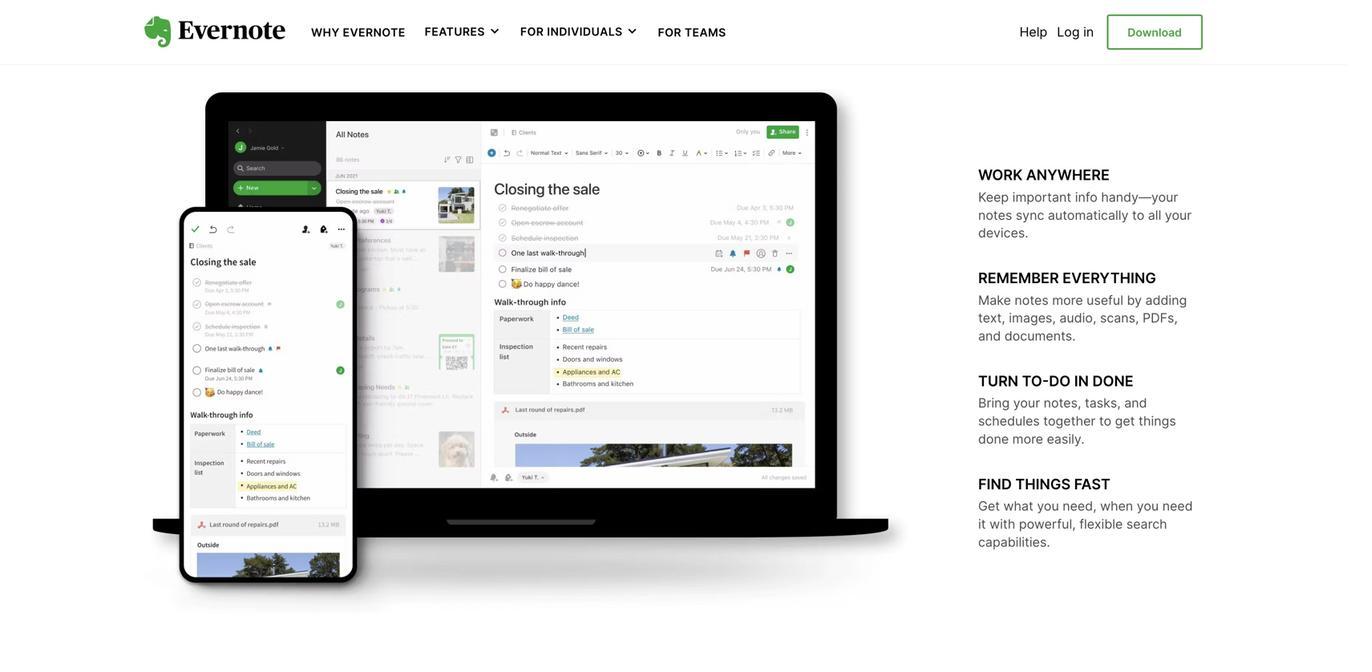 Task type: locate. For each thing, give the bounding box(es) containing it.
0 horizontal spatial more
[[1013, 431, 1044, 447]]

notes
[[979, 207, 1013, 223], [1015, 292, 1049, 308]]

1 horizontal spatial done
[[1093, 372, 1134, 390]]

things
[[1139, 413, 1177, 429], [1016, 475, 1071, 493]]

1 horizontal spatial more
[[1053, 292, 1084, 308]]

0 vertical spatial notes
[[979, 207, 1013, 223]]

remember everything make notes more useful by adding text, images, audio, scans, pdfs, and documents.
[[979, 269, 1188, 344]]

1 horizontal spatial notes
[[1015, 292, 1049, 308]]

need,
[[1063, 498, 1097, 514]]

things right get
[[1139, 413, 1177, 429]]

1 vertical spatial and
[[1125, 395, 1148, 411]]

remember
[[979, 269, 1060, 287]]

sync
[[1016, 207, 1045, 223]]

0 horizontal spatial to
[[1100, 413, 1112, 429]]

your right all
[[1166, 207, 1192, 223]]

help
[[1020, 24, 1048, 40]]

more inside turn to-do in done bring your notes, tasks, and schedules together to get things done more easily.
[[1013, 431, 1044, 447]]

for individuals
[[521, 25, 623, 39]]

individuals
[[547, 25, 623, 39]]

things inside turn to-do in done bring your notes, tasks, and schedules together to get things done more easily.
[[1139, 413, 1177, 429]]

in right log
[[1084, 24, 1095, 40]]

with
[[990, 516, 1016, 532]]

schedules
[[979, 413, 1040, 429]]

all
[[1149, 207, 1162, 223]]

more
[[1053, 292, 1084, 308], [1013, 431, 1044, 447]]

your inside turn to-do in done bring your notes, tasks, and schedules together to get things done more easily.
[[1014, 395, 1041, 411]]

0 horizontal spatial things
[[1016, 475, 1071, 493]]

info
[[1076, 189, 1098, 205]]

1 vertical spatial more
[[1013, 431, 1044, 447]]

for inside for individuals button
[[521, 25, 544, 39]]

log
[[1058, 24, 1080, 40]]

1 horizontal spatial to
[[1133, 207, 1145, 223]]

to inside work anywhere keep important info handy—your notes sync automatically to all your devices.
[[1133, 207, 1145, 223]]

1 vertical spatial things
[[1016, 475, 1071, 493]]

capabilities.
[[979, 534, 1051, 550]]

0 vertical spatial your
[[1166, 207, 1192, 223]]

your
[[1166, 207, 1192, 223], [1014, 395, 1041, 411]]

1 vertical spatial your
[[1014, 395, 1041, 411]]

easily.
[[1048, 431, 1085, 447]]

for
[[521, 25, 544, 39], [658, 26, 682, 39]]

0 vertical spatial things
[[1139, 413, 1177, 429]]

audio,
[[1060, 310, 1097, 326]]

why evernote
[[311, 26, 406, 39]]

things inside the find things fast get what you need, when you need it with powerful, flexible search capabilities.
[[1016, 475, 1071, 493]]

done
[[1093, 372, 1134, 390], [979, 431, 1009, 447]]

more down "schedules"
[[1013, 431, 1044, 447]]

done up tasks,
[[1093, 372, 1134, 390]]

why
[[311, 26, 340, 39]]

teams
[[685, 26, 727, 39]]

to down tasks,
[[1100, 413, 1112, 429]]

tasks,
[[1086, 395, 1121, 411]]

for left teams
[[658, 26, 682, 39]]

things up what
[[1016, 475, 1071, 493]]

and inside turn to-do in done bring your notes, tasks, and schedules together to get things done more easily.
[[1125, 395, 1148, 411]]

what
[[1004, 498, 1034, 514]]

to left all
[[1133, 207, 1145, 223]]

and
[[979, 328, 1002, 344], [1125, 395, 1148, 411]]

why evernote link
[[311, 24, 406, 40]]

you
[[1038, 498, 1060, 514], [1138, 498, 1160, 514]]

0 horizontal spatial notes
[[979, 207, 1013, 223]]

and inside remember everything make notes more useful by adding text, images, audio, scans, pdfs, and documents.
[[979, 328, 1002, 344]]

to inside turn to-do in done bring your notes, tasks, and schedules together to get things done more easily.
[[1100, 413, 1112, 429]]

your down to-
[[1014, 395, 1041, 411]]

1 horizontal spatial things
[[1139, 413, 1177, 429]]

search
[[1127, 516, 1168, 532]]

0 horizontal spatial for
[[521, 25, 544, 39]]

0 horizontal spatial your
[[1014, 395, 1041, 411]]

for left individuals at the top left of page
[[521, 25, 544, 39]]

1 horizontal spatial you
[[1138, 498, 1160, 514]]

notes,
[[1044, 395, 1082, 411]]

to
[[1133, 207, 1145, 223], [1100, 413, 1112, 429]]

in
[[1084, 24, 1095, 40], [1075, 372, 1090, 390]]

you up the powerful,
[[1038, 498, 1060, 514]]

notes up images,
[[1015, 292, 1049, 308]]

features
[[425, 25, 485, 39]]

1 horizontal spatial and
[[1125, 395, 1148, 411]]

you up search
[[1138, 498, 1160, 514]]

for individuals button
[[521, 24, 639, 40]]

0 horizontal spatial you
[[1038, 498, 1060, 514]]

work
[[979, 166, 1023, 184]]

bring
[[979, 395, 1010, 411]]

1 horizontal spatial for
[[658, 26, 682, 39]]

notes down keep
[[979, 207, 1013, 223]]

devices.
[[979, 225, 1029, 241]]

more up audio,
[[1053, 292, 1084, 308]]

0 horizontal spatial done
[[979, 431, 1009, 447]]

when
[[1101, 498, 1134, 514]]

1 vertical spatial to
[[1100, 413, 1112, 429]]

1 vertical spatial notes
[[1015, 292, 1049, 308]]

important
[[1013, 189, 1072, 205]]

done down "schedules"
[[979, 431, 1009, 447]]

for teams
[[658, 26, 727, 39]]

for inside for teams link
[[658, 26, 682, 39]]

0 vertical spatial more
[[1053, 292, 1084, 308]]

in right do at the right bottom
[[1075, 372, 1090, 390]]

evernote logo image
[[144, 16, 286, 48]]

2 you from the left
[[1138, 498, 1160, 514]]

and down 'text,'
[[979, 328, 1002, 344]]

0 horizontal spatial and
[[979, 328, 1002, 344]]

1 horizontal spatial your
[[1166, 207, 1192, 223]]

and up get
[[1125, 395, 1148, 411]]

1 vertical spatial in
[[1075, 372, 1090, 390]]

0 vertical spatial and
[[979, 328, 1002, 344]]

0 vertical spatial to
[[1133, 207, 1145, 223]]

evernote
[[343, 26, 406, 39]]

notes inside remember everything make notes more useful by adding text, images, audio, scans, pdfs, and documents.
[[1015, 292, 1049, 308]]

download
[[1128, 26, 1183, 39]]



Task type: describe. For each thing, give the bounding box(es) containing it.
together
[[1044, 413, 1096, 429]]

log in
[[1058, 24, 1095, 40]]

get
[[1116, 413, 1136, 429]]

log in link
[[1058, 24, 1095, 40]]

turn to-do in done bring your notes, tasks, and schedules together to get things done more easily.
[[979, 372, 1177, 447]]

it
[[979, 516, 987, 532]]

by
[[1128, 292, 1143, 308]]

everything
[[1063, 269, 1157, 287]]

0 vertical spatial in
[[1084, 24, 1095, 40]]

scans,
[[1101, 310, 1140, 326]]

powerful,
[[1020, 516, 1077, 532]]

flexible
[[1080, 516, 1124, 532]]

for for for teams
[[658, 26, 682, 39]]

features button
[[425, 24, 501, 40]]

handy—your
[[1102, 189, 1179, 205]]

for teams link
[[658, 24, 727, 40]]

work anywhere keep important info handy—your notes sync automatically to all your devices.
[[979, 166, 1192, 241]]

need
[[1163, 498, 1194, 514]]

pdfs,
[[1143, 310, 1179, 326]]

in inside turn to-do in done bring your notes, tasks, and schedules together to get things done more easily.
[[1075, 372, 1090, 390]]

your inside work anywhere keep important info handy—your notes sync automatically to all your devices.
[[1166, 207, 1192, 223]]

anywhere
[[1027, 166, 1110, 184]]

to-
[[1023, 372, 1050, 390]]

download link
[[1107, 14, 1203, 50]]

help link
[[1020, 24, 1048, 40]]

find things fast get what you need, when you need it with powerful, flexible search capabilities.
[[979, 475, 1194, 550]]

find
[[979, 475, 1012, 493]]

images,
[[1010, 310, 1057, 326]]

make
[[979, 292, 1012, 308]]

1 you from the left
[[1038, 498, 1060, 514]]

evernote ui on desktop and mobile image
[[144, 84, 915, 633]]

for for for individuals
[[521, 25, 544, 39]]

turn
[[979, 372, 1019, 390]]

0 vertical spatial done
[[1093, 372, 1134, 390]]

notes inside work anywhere keep important info handy—your notes sync automatically to all your devices.
[[979, 207, 1013, 223]]

get
[[979, 498, 1001, 514]]

useful
[[1087, 292, 1124, 308]]

more inside remember everything make notes more useful by adding text, images, audio, scans, pdfs, and documents.
[[1053, 292, 1084, 308]]

automatically
[[1049, 207, 1129, 223]]

do
[[1050, 372, 1071, 390]]

fast
[[1075, 475, 1111, 493]]

1 vertical spatial done
[[979, 431, 1009, 447]]

keep
[[979, 189, 1009, 205]]

adding
[[1146, 292, 1188, 308]]

documents.
[[1005, 328, 1076, 344]]

text,
[[979, 310, 1006, 326]]



Task type: vqa. For each thing, say whether or not it's contained in the screenshot.
For in the 'link'
yes



